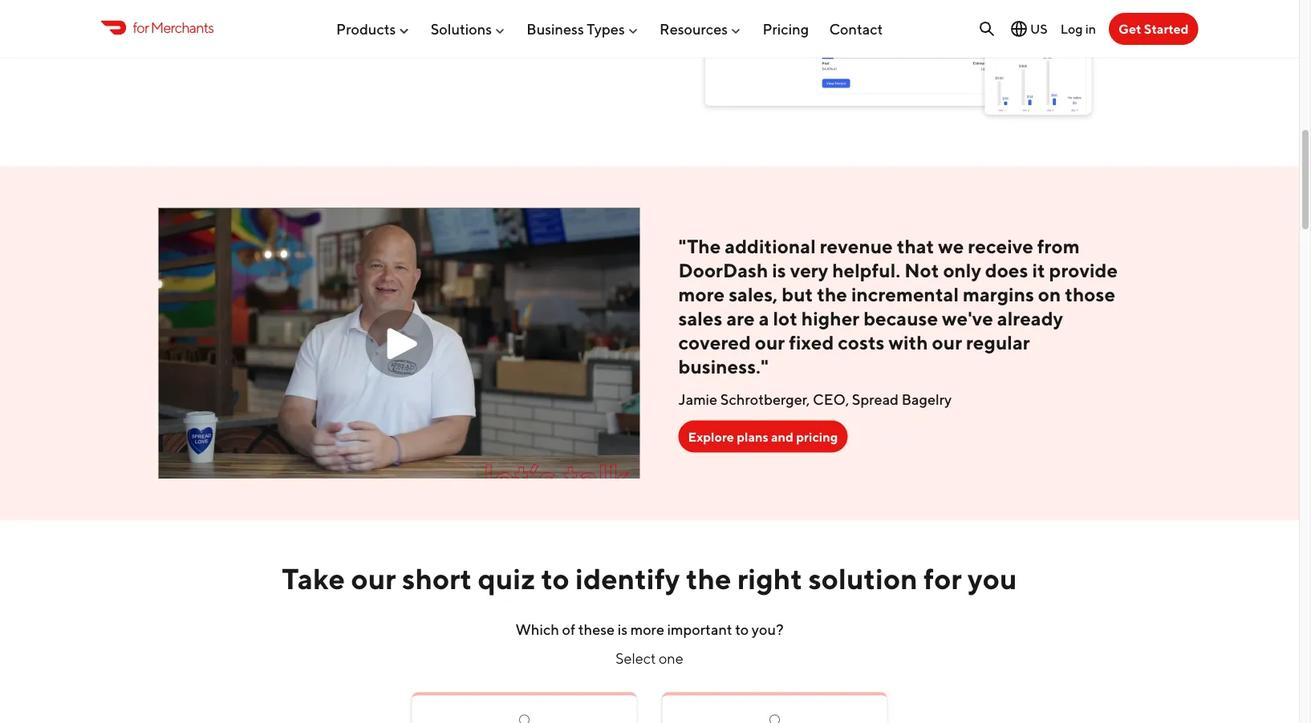 Task type: describe. For each thing, give the bounding box(es) containing it.
which
[[516, 621, 559, 639]]

get started
[[1119, 21, 1189, 37]]

provide
[[1049, 259, 1118, 282]]

doordash
[[678, 259, 768, 282]]

jamie
[[678, 391, 718, 409]]

revenue
[[820, 235, 893, 258]]

0 horizontal spatial our
[[351, 562, 396, 596]]

because
[[864, 307, 938, 330]]

receive
[[968, 235, 1034, 258]]

plans
[[737, 430, 769, 445]]

a
[[759, 307, 769, 330]]

sales
[[678, 307, 723, 330]]

1 horizontal spatial our
[[755, 331, 785, 354]]

1 vertical spatial more
[[630, 621, 664, 639]]

costs
[[838, 331, 885, 354]]

log in
[[1061, 21, 1096, 36]]

you?
[[752, 621, 784, 639]]

lot
[[773, 307, 798, 330]]

products
[[336, 20, 396, 37]]

we've
[[942, 307, 993, 330]]

are
[[727, 307, 755, 330]]

the inside '"the additional revenue that we receive from doordash is very helpful. not only does it provide more sales, but the incremental margins on those sales are a lot higher because we've already covered our fixed costs with our regular business."'
[[817, 283, 847, 306]]

solution
[[808, 562, 918, 596]]

spread
[[852, 391, 899, 409]]

select one
[[616, 651, 683, 668]]

solutions
[[431, 20, 492, 37]]

we
[[938, 235, 964, 258]]

take our short quiz to identify the right solution for you
[[282, 562, 1017, 596]]

business types link
[[527, 14, 639, 44]]

more inside '"the additional revenue that we receive from doordash is very helpful. not only does it provide more sales, but the incremental margins on those sales are a lot higher because we've already covered our fixed costs with our regular business."'
[[678, 283, 725, 306]]

select
[[616, 651, 656, 668]]

from
[[1037, 235, 1080, 258]]

1 vertical spatial is
[[618, 621, 628, 639]]

get
[[1119, 21, 1142, 37]]

types
[[587, 20, 625, 37]]

incremental
[[851, 283, 959, 306]]

of
[[562, 621, 575, 639]]

schrotberger,
[[720, 391, 810, 409]]

started
[[1144, 21, 1189, 37]]

"the additional revenue that we receive from doordash is very helpful. not only does it provide more sales, but the incremental margins on those sales are a lot higher because we've already covered our fixed costs with our regular business."
[[678, 235, 1118, 378]]

important
[[667, 621, 732, 639]]

explore plans and pricing
[[688, 430, 838, 445]]

is inside '"the additional revenue that we receive from doordash is very helpful. not only does it provide more sales, but the incremental margins on those sales are a lot higher because we've already covered our fixed costs with our regular business."'
[[772, 259, 786, 282]]

jamie schrotberger, ceo, spread bagelry
[[678, 391, 952, 409]]

take
[[282, 562, 345, 596]]



Task type: locate. For each thing, give the bounding box(es) containing it.
pricing link
[[763, 14, 809, 44]]

our
[[755, 331, 785, 354], [932, 331, 962, 354], [351, 562, 396, 596]]

0 vertical spatial for
[[133, 19, 149, 36]]

0 vertical spatial to
[[541, 562, 569, 596]]

1 horizontal spatial to
[[735, 621, 749, 639]]

to right quiz
[[541, 562, 569, 596]]

is down additional
[[772, 259, 786, 282]]

more up select one
[[630, 621, 664, 639]]

explore
[[688, 430, 734, 445]]

for
[[133, 19, 149, 36], [924, 562, 962, 596]]

our down we've
[[932, 331, 962, 354]]

"the
[[678, 235, 721, 258]]

short
[[402, 562, 472, 596]]

us
[[1030, 21, 1048, 37]]

contact
[[829, 20, 883, 37]]

higher
[[802, 307, 860, 330]]

1 horizontal spatial is
[[772, 259, 786, 282]]

it
[[1032, 259, 1045, 282]]

log
[[1061, 21, 1083, 36]]

the up important
[[686, 562, 732, 596]]

more
[[678, 283, 725, 306], [630, 621, 664, 639]]

ceo,
[[813, 391, 849, 409]]

for left merchants
[[133, 19, 149, 36]]

very
[[790, 259, 828, 282]]

and
[[771, 430, 794, 445]]

the up higher
[[817, 283, 847, 306]]

right
[[737, 562, 802, 596]]

the
[[817, 283, 847, 306], [686, 562, 732, 596]]

0 vertical spatial the
[[817, 283, 847, 306]]

solutions link
[[431, 14, 506, 44]]

resources link
[[660, 14, 742, 44]]

0 horizontal spatial more
[[630, 621, 664, 639]]

helpful.
[[832, 259, 901, 282]]

covered
[[678, 331, 751, 354]]

to
[[541, 562, 569, 596], [735, 621, 749, 639]]

business types
[[527, 20, 625, 37]]

regular
[[966, 331, 1030, 354]]

that
[[897, 235, 934, 258]]

products link
[[336, 14, 410, 44]]

identify
[[575, 562, 680, 596]]

for merchants link
[[101, 17, 214, 38]]

these
[[578, 621, 615, 639]]

is right the 'these' at the left bottom of the page
[[618, 621, 628, 639]]

in
[[1085, 21, 1096, 36]]

0 horizontal spatial to
[[541, 562, 569, 596]]

0 vertical spatial more
[[678, 283, 725, 306]]

1 horizontal spatial more
[[678, 283, 725, 306]]

chevron right tab panel
[[158, 0, 1141, 125]]

Gain the most new customers and new orders. radio
[[418, 716, 630, 724]]

one
[[659, 651, 683, 668]]

not
[[905, 259, 939, 282]]

1 vertical spatial the
[[686, 562, 732, 596]]

1 horizontal spatial for
[[924, 562, 962, 596]]

1 horizontal spatial the
[[817, 283, 847, 306]]

on
[[1038, 283, 1061, 306]]

Get DoorDash solutions at a lower cost, even if it means fewer sales or customers. radio
[[669, 716, 881, 724]]

0 horizontal spatial for
[[133, 19, 149, 36]]

pricing
[[796, 430, 838, 445]]

but
[[782, 283, 813, 306]]

fixed
[[789, 331, 834, 354]]

our down the a
[[755, 331, 785, 354]]

only
[[943, 259, 981, 282]]

our right take
[[351, 562, 396, 596]]

1 vertical spatial to
[[735, 621, 749, 639]]

margins
[[963, 283, 1034, 306]]

log in link
[[1061, 21, 1096, 36]]

is
[[772, 259, 786, 282], [618, 621, 628, 639]]

already
[[997, 307, 1063, 330]]

quiz
[[478, 562, 535, 596]]

business."
[[678, 355, 769, 378]]

with
[[889, 331, 928, 354]]

business
[[527, 20, 584, 37]]

resources
[[660, 20, 728, 37]]

mx - access financing - capital image
[[682, 0, 1115, 125]]

to left you?
[[735, 621, 749, 639]]

0 vertical spatial is
[[772, 259, 786, 282]]

you
[[968, 562, 1017, 596]]

sales,
[[729, 283, 778, 306]]

for left you on the right bottom of the page
[[924, 562, 962, 596]]

contact link
[[829, 14, 883, 44]]

get started button
[[1109, 13, 1198, 45]]

2 horizontal spatial our
[[932, 331, 962, 354]]

which of these is more important to you?
[[516, 621, 784, 639]]

merchants
[[151, 19, 214, 36]]

does
[[985, 259, 1028, 282]]

explore plans and pricing link
[[678, 421, 848, 453]]

those
[[1065, 283, 1115, 306]]

for merchants
[[133, 19, 214, 36]]

globe line image
[[1009, 19, 1029, 39]]

bagelry
[[902, 391, 952, 409]]

1 vertical spatial for
[[924, 562, 962, 596]]

additional
[[725, 235, 816, 258]]

0 horizontal spatial the
[[686, 562, 732, 596]]

pricing
[[763, 20, 809, 37]]

more up sales
[[678, 283, 725, 306]]

0 horizontal spatial is
[[618, 621, 628, 639]]



Task type: vqa. For each thing, say whether or not it's contained in the screenshot.
mx - access financing - capital image
yes



